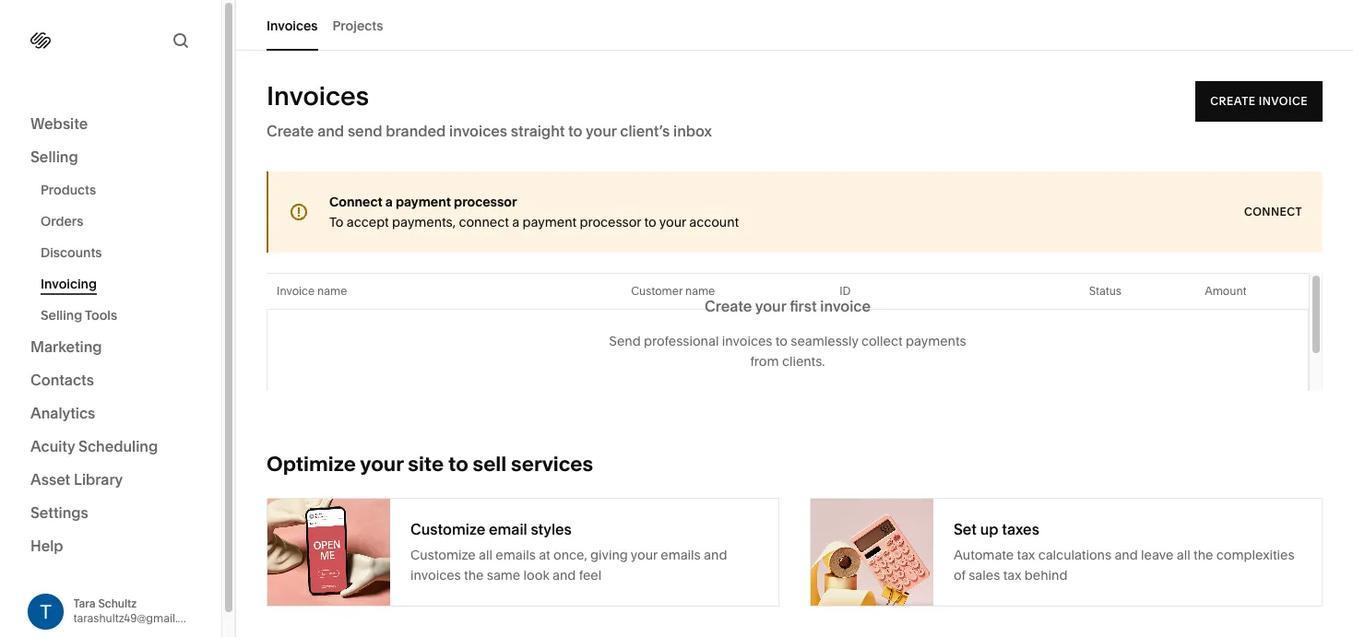 Task type: describe. For each thing, give the bounding box(es) containing it.
schultz
[[98, 597, 137, 611]]

scheduling
[[78, 437, 158, 456]]

analytics link
[[30, 403, 191, 425]]

asset library
[[30, 471, 123, 489]]

discounts
[[41, 245, 102, 261]]

tools
[[85, 307, 117, 324]]

library
[[74, 471, 123, 489]]

marketing link
[[30, 337, 191, 359]]

selling tools link
[[41, 300, 201, 331]]

acuity
[[30, 437, 75, 456]]

tara
[[73, 597, 96, 611]]

acuity scheduling link
[[30, 436, 191, 459]]

orders
[[41, 213, 83, 230]]

settings
[[30, 504, 88, 522]]

selling for selling tools
[[41, 307, 82, 324]]

website link
[[30, 113, 191, 136]]

products link
[[41, 174, 201, 206]]

help
[[30, 537, 63, 555]]

discounts link
[[41, 237, 201, 269]]

tarashultz49@gmail.com
[[73, 612, 201, 626]]

orders link
[[41, 206, 201, 237]]



Task type: vqa. For each thing, say whether or not it's contained in the screenshot.
personalization
no



Task type: locate. For each thing, give the bounding box(es) containing it.
analytics
[[30, 404, 95, 423]]

selling inside "link"
[[30, 148, 78, 166]]

selling link
[[30, 147, 191, 169]]

website
[[30, 114, 88, 133]]

asset
[[30, 471, 70, 489]]

0 vertical spatial selling
[[30, 148, 78, 166]]

invoicing
[[41, 276, 97, 293]]

contacts link
[[30, 370, 191, 392]]

help link
[[30, 536, 63, 556]]

selling tools
[[41, 307, 117, 324]]

1 vertical spatial selling
[[41, 307, 82, 324]]

tara schultz tarashultz49@gmail.com
[[73, 597, 201, 626]]

selling down website
[[30, 148, 78, 166]]

selling
[[30, 148, 78, 166], [41, 307, 82, 324]]

acuity scheduling
[[30, 437, 158, 456]]

settings link
[[30, 503, 191, 525]]

contacts
[[30, 371, 94, 389]]

selling for selling
[[30, 148, 78, 166]]

invoicing link
[[41, 269, 201, 300]]

selling up marketing
[[41, 307, 82, 324]]

products
[[41, 182, 96, 198]]

marketing
[[30, 338, 102, 356]]

asset library link
[[30, 470, 191, 492]]



